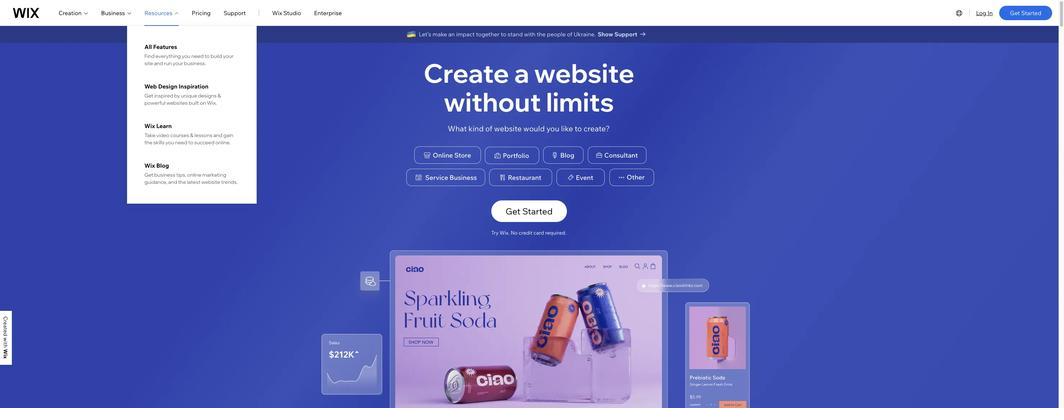 Task type: locate. For each thing, give the bounding box(es) containing it.
to down courses
[[188, 139, 193, 146]]

2 vertical spatial wix
[[145, 162, 155, 169]]

show support
[[598, 31, 638, 38]]

wix. left 'no'
[[500, 230, 510, 236]]

you inside the wix learn take video courses & lessons and gain the skills you need to succeed online.
[[166, 139, 174, 146]]

0 horizontal spatial you
[[166, 139, 174, 146]]

the down take
[[145, 139, 152, 146]]

& inside the wix learn take video courses & lessons and gain the skills you need to succeed online.
[[190, 132, 194, 139]]

0 vertical spatial you
[[182, 53, 190, 59]]

0 vertical spatial started
[[1022, 9, 1042, 16]]

of right people
[[567, 31, 573, 38]]

you down all features link
[[182, 53, 190, 59]]

1 horizontal spatial of
[[567, 31, 573, 38]]

1 horizontal spatial and
[[168, 179, 177, 185]]

& inside web design inspiration get inspired by unique designs & powerful websites built on wix.
[[218, 93, 221, 99]]

your right the build
[[223, 53, 234, 59]]

0 vertical spatial support
[[224, 9, 246, 16]]

create a website without limits
[[424, 57, 635, 118]]

kind
[[469, 124, 484, 133]]

wix learn take video courses & lessons and gain the skills you need to succeed online.
[[145, 122, 233, 146]]

blog button
[[543, 147, 584, 164]]

0 horizontal spatial started
[[523, 206, 553, 217]]

and inside all features find everything you need to build your site and run your business.
[[154, 60, 163, 67]]

succeed
[[194, 139, 214, 146]]

get inside button
[[506, 206, 521, 217]]

wix. down designs
[[207, 100, 217, 106]]

1 horizontal spatial you
[[182, 53, 190, 59]]

inspiration
[[179, 83, 209, 90]]

wix left studio
[[272, 9, 282, 16]]

0 horizontal spatial website
[[201, 179, 220, 185]]

1 horizontal spatial website
[[494, 124, 522, 133]]

1 vertical spatial blog
[[156, 162, 169, 169]]

1 horizontal spatial blog
[[561, 151, 575, 159]]

the down tips,
[[178, 179, 186, 185]]

create
[[424, 57, 509, 89]]

business inside button
[[450, 174, 477, 182]]

unique
[[181, 93, 197, 99]]

get
[[1011, 9, 1020, 16], [145, 93, 153, 99], [145, 172, 153, 178], [506, 206, 521, 217]]

get inside web design inspiration get inspired by unique designs & powerful websites built on wix.
[[145, 93, 153, 99]]

1 horizontal spatial business
[[450, 174, 477, 182]]

limits
[[546, 85, 614, 118]]

restaurant
[[508, 174, 542, 182]]

the inside the wix learn take video courses & lessons and gain the skills you need to succeed online.
[[145, 139, 152, 146]]

learn
[[156, 122, 172, 130]]

1 vertical spatial need
[[175, 139, 187, 146]]

online store button
[[414, 147, 481, 164]]

studio
[[284, 9, 301, 16]]

0 vertical spatial wix.
[[207, 100, 217, 106]]

need inside the wix learn take video courses & lessons and gain the skills you need to succeed online.
[[175, 139, 187, 146]]

web design inspiration get inspired by unique designs & powerful websites built on wix.
[[145, 83, 221, 106]]

1 vertical spatial &
[[190, 132, 194, 139]]

portfolio button
[[485, 147, 539, 164]]

support right show
[[615, 31, 638, 38]]

courses
[[170, 132, 189, 139]]

everything
[[156, 53, 181, 59]]

need up business.
[[191, 53, 204, 59]]

0 horizontal spatial blog
[[156, 162, 169, 169]]

get started
[[1011, 9, 1042, 16], [506, 206, 553, 217]]

ukrainian flag image
[[406, 29, 416, 39]]

get right in
[[1011, 9, 1020, 16]]

wix up take
[[145, 122, 155, 130]]

1 horizontal spatial started
[[1022, 9, 1042, 16]]

guidance,
[[145, 179, 167, 185]]

0 vertical spatial need
[[191, 53, 204, 59]]

get up 'no'
[[506, 206, 521, 217]]

website inside wix blog get business tips, online marketing guidance, and the latest website trends.
[[201, 179, 220, 185]]

2 vertical spatial the
[[178, 179, 186, 185]]

business.
[[184, 60, 206, 67]]

&
[[218, 93, 221, 99], [190, 132, 194, 139]]

let's
[[419, 31, 431, 38]]

0 vertical spatial wix
[[272, 9, 282, 16]]

wix up guidance,
[[145, 162, 155, 169]]

and inside wix blog get business tips, online marketing guidance, and the latest website trends.
[[168, 179, 177, 185]]

0 vertical spatial &
[[218, 93, 221, 99]]

your
[[223, 53, 234, 59], [173, 60, 183, 67]]

0 horizontal spatial need
[[175, 139, 187, 146]]

take
[[145, 132, 155, 139]]

online
[[187, 172, 201, 178]]

blog up "business"
[[156, 162, 169, 169]]

0 horizontal spatial business
[[101, 9, 125, 16]]

service business button
[[406, 169, 485, 186]]

0 vertical spatial get started
[[1011, 9, 1042, 16]]

show support link
[[598, 29, 652, 39]]

2 vertical spatial you
[[166, 139, 174, 146]]

the right with
[[537, 31, 546, 38]]

0 horizontal spatial wix.
[[207, 100, 217, 106]]

resources group
[[127, 26, 257, 204]]

2 horizontal spatial you
[[547, 124, 560, 133]]

try
[[492, 230, 499, 236]]

0 horizontal spatial your
[[173, 60, 183, 67]]

of right kind
[[486, 124, 493, 133]]

1 vertical spatial get started
[[506, 206, 553, 217]]

creation button
[[59, 8, 88, 17]]

0 vertical spatial and
[[154, 60, 163, 67]]

& down wix learn link
[[190, 132, 194, 139]]

of
[[567, 31, 573, 38], [486, 124, 493, 133]]

2 vertical spatial website
[[201, 179, 220, 185]]

you down video
[[166, 139, 174, 146]]

enterprise
[[314, 9, 342, 16]]

other button
[[610, 169, 654, 186]]

1 vertical spatial of
[[486, 124, 493, 133]]

0 vertical spatial website
[[534, 57, 635, 89]]

need down courses
[[175, 139, 187, 146]]

glass ns.png image
[[637, 279, 709, 292]]

0 horizontal spatial of
[[486, 124, 493, 133]]

0 vertical spatial the
[[537, 31, 546, 38]]

0 vertical spatial your
[[223, 53, 234, 59]]

to
[[501, 31, 507, 38], [205, 53, 210, 59], [575, 124, 582, 133], [188, 139, 193, 146]]

you left "like"
[[547, 124, 560, 133]]

and
[[154, 60, 163, 67], [213, 132, 222, 139], [168, 179, 177, 185]]

design
[[158, 83, 177, 90]]

0 horizontal spatial support
[[224, 9, 246, 16]]

online.
[[215, 139, 231, 146]]

1 vertical spatial business
[[450, 174, 477, 182]]

1 vertical spatial your
[[173, 60, 183, 67]]

1 horizontal spatial wix.
[[500, 230, 510, 236]]

web
[[145, 83, 157, 90]]

required.
[[545, 230, 567, 236]]

wix
[[272, 9, 282, 16], [145, 122, 155, 130], [145, 162, 155, 169]]

started inside button
[[523, 206, 553, 217]]

to left the build
[[205, 53, 210, 59]]

1 horizontal spatial &
[[218, 93, 221, 99]]

enterprise link
[[314, 8, 342, 17]]

0 horizontal spatial and
[[154, 60, 163, 67]]

wix inside the wix learn take video courses & lessons and gain the skills you need to succeed online.
[[145, 122, 155, 130]]

0 horizontal spatial the
[[145, 139, 152, 146]]

your right the run
[[173, 60, 183, 67]]

1 horizontal spatial get started
[[1011, 9, 1042, 16]]

& right designs
[[218, 93, 221, 99]]

1 vertical spatial you
[[547, 124, 560, 133]]

0 vertical spatial of
[[567, 31, 573, 38]]

created with wix image
[[4, 317, 8, 359]]

0 vertical spatial business
[[101, 9, 125, 16]]

and left the run
[[154, 60, 163, 67]]

1 vertical spatial website
[[494, 124, 522, 133]]

video
[[156, 132, 169, 139]]

2 vertical spatial and
[[168, 179, 177, 185]]

get up powerful
[[145, 93, 153, 99]]

the inside wix blog get business tips, online marketing guidance, and the latest website trends.
[[178, 179, 186, 185]]

wix studio link
[[272, 8, 301, 17]]

1 vertical spatial wix
[[145, 122, 155, 130]]

get up guidance,
[[145, 172, 153, 178]]

1 horizontal spatial your
[[223, 53, 234, 59]]

wix for wix learn take video courses & lessons and gain the skills you need to succeed online.
[[145, 122, 155, 130]]

show
[[598, 31, 613, 38]]

business
[[154, 172, 175, 178]]

2 horizontal spatial and
[[213, 132, 222, 139]]

wix inside wix blog get business tips, online marketing guidance, and the latest website trends.
[[145, 162, 155, 169]]

all
[[145, 43, 152, 50]]

you
[[182, 53, 190, 59], [547, 124, 560, 133], [166, 139, 174, 146]]

stand
[[508, 31, 523, 38]]

to right "like"
[[575, 124, 582, 133]]

2 horizontal spatial website
[[534, 57, 635, 89]]

without
[[444, 85, 541, 118]]

need
[[191, 53, 204, 59], [175, 139, 187, 146]]

all features link
[[145, 43, 240, 50]]

0 vertical spatial blog
[[561, 151, 575, 159]]

language selector, english selected image
[[955, 8, 964, 17]]

1 horizontal spatial need
[[191, 53, 204, 59]]

the for wix learn
[[145, 139, 152, 146]]

service business
[[425, 174, 477, 182]]

website
[[534, 57, 635, 89], [494, 124, 522, 133], [201, 179, 220, 185]]

business
[[101, 9, 125, 16], [450, 174, 477, 182]]

wix blog link
[[145, 162, 240, 169]]

all features find everything you need to build your site and run your business.
[[145, 43, 234, 67]]

pricing
[[192, 9, 211, 16]]

blog up 'event' button
[[561, 151, 575, 159]]

1 horizontal spatial the
[[178, 179, 186, 185]]

get started up try wix. no credit card required.
[[506, 206, 553, 217]]

0 horizontal spatial get started
[[506, 206, 553, 217]]

get started right in
[[1011, 9, 1042, 16]]

to inside all features find everything you need to build your site and run your business.
[[205, 53, 210, 59]]

1 vertical spatial started
[[523, 206, 553, 217]]

1 vertical spatial the
[[145, 139, 152, 146]]

create?
[[584, 124, 610, 133]]

1 vertical spatial and
[[213, 132, 222, 139]]

resources button
[[145, 8, 179, 17]]

and up the online.
[[213, 132, 222, 139]]

1 horizontal spatial support
[[615, 31, 638, 38]]

started
[[1022, 9, 1042, 16], [523, 206, 553, 217]]

support right pricing link
[[224, 9, 246, 16]]

2 horizontal spatial the
[[537, 31, 546, 38]]

to inside the wix learn take video courses & lessons and gain the skills you need to succeed online.
[[188, 139, 193, 146]]

blog
[[561, 151, 575, 159], [156, 162, 169, 169]]

the
[[537, 31, 546, 38], [145, 139, 152, 146], [178, 179, 186, 185]]

0 horizontal spatial &
[[190, 132, 194, 139]]

wix for wix studio
[[272, 9, 282, 16]]

what
[[448, 124, 467, 133]]

and down "business"
[[168, 179, 177, 185]]



Task type: describe. For each thing, give the bounding box(es) containing it.
store
[[455, 151, 471, 159]]

other
[[627, 173, 645, 182]]

with
[[524, 31, 536, 38]]

wix. inside web design inspiration get inspired by unique designs & powerful websites built on wix.
[[207, 100, 217, 106]]

people
[[547, 31, 566, 38]]

restaurant button
[[489, 169, 552, 186]]

marketing
[[202, 172, 226, 178]]

event button
[[557, 169, 605, 186]]

an ecommerce site for a soda company with a sales graph and mobile checkout image
[[395, 256, 662, 408]]

resources
[[145, 9, 172, 16]]

let's make an impact together to stand with the people of ukraine.
[[419, 31, 596, 38]]

lessons
[[195, 132, 213, 139]]

log in link
[[977, 8, 993, 17]]

business button
[[101, 8, 132, 17]]

try wix. no credit card required.
[[492, 230, 567, 236]]

blog inside button
[[561, 151, 575, 159]]

together
[[476, 31, 500, 38]]

consultant button
[[588, 147, 647, 164]]

get started inside button
[[506, 206, 553, 217]]

latest
[[187, 179, 201, 185]]

get started link
[[1000, 6, 1053, 20]]

get inside 'link'
[[1011, 9, 1020, 16]]

card
[[534, 230, 544, 236]]

built
[[189, 100, 199, 106]]

consultant
[[605, 151, 638, 159]]

1 vertical spatial support
[[615, 31, 638, 38]]

skills
[[153, 139, 165, 146]]

credit
[[519, 230, 533, 236]]

wix blog get business tips, online marketing guidance, and the latest website trends.
[[145, 162, 238, 185]]

blog inside wix blog get business tips, online marketing guidance, and the latest website trends.
[[156, 162, 169, 169]]

by
[[174, 93, 180, 99]]

build
[[211, 53, 222, 59]]

wix learn link
[[145, 122, 240, 130]]

a
[[514, 57, 529, 89]]

online store
[[433, 151, 471, 159]]

features
[[153, 43, 177, 50]]

websites
[[166, 100, 188, 106]]

like
[[561, 124, 573, 133]]

started inside 'link'
[[1022, 9, 1042, 16]]

inspired
[[154, 93, 173, 99]]

get started button
[[491, 201, 567, 222]]

support link
[[224, 8, 246, 17]]

to left stand
[[501, 31, 507, 38]]

no
[[511, 230, 518, 236]]

would
[[524, 124, 545, 133]]

creation
[[59, 9, 82, 16]]

wix for wix blog get business tips, online marketing guidance, and the latest website trends.
[[145, 162, 155, 169]]

in
[[988, 9, 993, 16]]

you inside all features find everything you need to build your site and run your business.
[[182, 53, 190, 59]]

service
[[425, 174, 448, 182]]

gain
[[223, 132, 233, 139]]

web design inspiration link
[[145, 83, 240, 90]]

and inside the wix learn take video courses & lessons and gain the skills you need to succeed online.
[[213, 132, 222, 139]]

what kind of website would you like to create?
[[448, 124, 610, 133]]

log in
[[977, 9, 993, 16]]

event
[[576, 174, 594, 182]]

site
[[145, 60, 153, 67]]

powerful
[[145, 100, 165, 106]]

get inside wix blog get business tips, online marketing guidance, and the latest website trends.
[[145, 172, 153, 178]]

get started inside 'link'
[[1011, 9, 1042, 16]]

website inside create a website without limits
[[534, 57, 635, 89]]

need inside all features find everything you need to build your site and run your business.
[[191, 53, 204, 59]]

designs
[[198, 93, 217, 99]]

on
[[200, 100, 206, 106]]

make
[[433, 31, 447, 38]]

wix studio
[[272, 9, 301, 16]]

ukraine.
[[574, 31, 596, 38]]

online
[[433, 151, 453, 159]]

the for wix blog
[[178, 179, 186, 185]]

business inside dropdown button
[[101, 9, 125, 16]]

find
[[145, 53, 155, 59]]

trends.
[[221, 179, 238, 185]]

1 vertical spatial wix.
[[500, 230, 510, 236]]

impact
[[456, 31, 475, 38]]

pricing link
[[192, 8, 211, 17]]

an
[[449, 31, 455, 38]]

log
[[977, 9, 987, 16]]



Task type: vqa. For each thing, say whether or not it's contained in the screenshot.
Pricing "link"
yes



